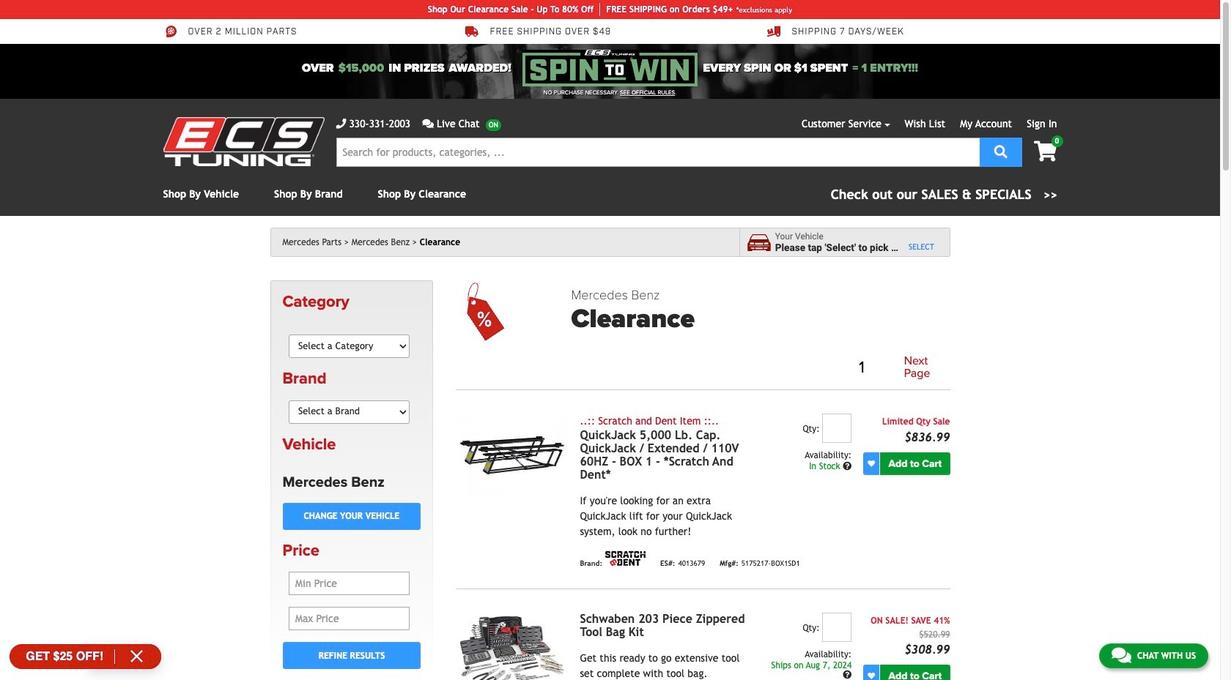 Task type: locate. For each thing, give the bounding box(es) containing it.
comments image
[[422, 119, 434, 129]]

add to wish list image
[[868, 673, 875, 680]]

Min Price number field
[[289, 573, 410, 596]]

scratch & dent - corporate logo image
[[605, 552, 646, 566]]

None number field
[[823, 414, 852, 443], [823, 613, 852, 643], [823, 414, 852, 443], [823, 613, 852, 643]]

Search text field
[[336, 138, 980, 167]]

search image
[[994, 145, 1008, 158]]

ecs tuning 'spin to win' contest logo image
[[523, 50, 697, 86]]



Task type: vqa. For each thing, say whether or not it's contained in the screenshot.
Free associated with Free shipping over $49
no



Task type: describe. For each thing, give the bounding box(es) containing it.
Max Price number field
[[289, 608, 410, 631]]

paginated product list navigation navigation
[[571, 352, 950, 384]]

question circle image
[[843, 462, 852, 471]]

phone image
[[336, 119, 346, 129]]

shopping cart image
[[1034, 141, 1057, 162]]

ecs tuning image
[[163, 117, 324, 166]]

add to wish list image
[[868, 461, 875, 468]]

es#2996482 - 014121sch01akt2 - schwaben 203 piece zippered tool bag kit  - get this ready to go extensive tool set complete with tool bag. - schwaben - audi bmw volkswagen mercedes benz mini porsche image
[[457, 613, 568, 681]]

comments image
[[1112, 647, 1132, 665]]

es#4013679 - 5175217-box1sd1 - quickjack 5,000 lb. cap. quickjack / extended / 110v 60hz - box 1 - *scratch and dent* - if you're looking for an extra quickjack lift for your quickjack system, look no further! - scratch & dent - audi bmw volkswagen mercedes benz mini porsche image
[[457, 414, 568, 498]]

question circle image
[[843, 672, 852, 680]]



